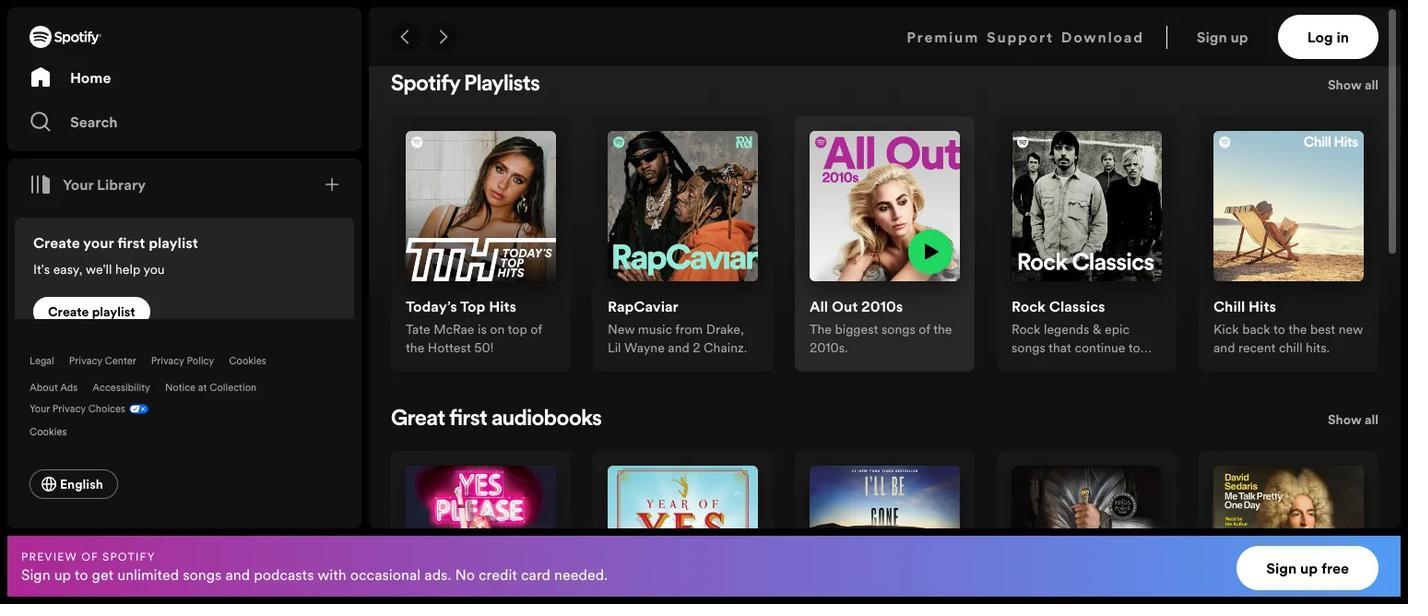 Task type: locate. For each thing, give the bounding box(es) containing it.
mcrae
[[434, 320, 475, 339]]

2 show from the top
[[1328, 411, 1362, 429]]

0 horizontal spatial to
[[75, 564, 88, 584]]

and left 2
[[668, 339, 690, 357]]

1 horizontal spatial sign
[[1197, 27, 1228, 47]]

sign up
[[1197, 27, 1249, 47]]

notice at collection link
[[165, 381, 257, 395]]

great first audiobooks link
[[391, 409, 602, 431]]

0 horizontal spatial and
[[225, 564, 250, 584]]

privacy for privacy policy
[[151, 354, 184, 368]]

occasional
[[350, 564, 421, 584]]

rock classics
[[1012, 296, 1106, 317]]

privacy down ads
[[52, 402, 86, 416]]

0 vertical spatial create
[[33, 232, 80, 253]]

1 vertical spatial spotify
[[102, 548, 155, 564]]

and inside rapcaviar new music from drake, lil wayne and 2 chainz.
[[668, 339, 690, 357]]

1 show all from the top
[[1328, 76, 1379, 94]]

show all link for great first audiobooks
[[1328, 409, 1379, 436]]

back
[[1243, 320, 1271, 339]]

up left the get
[[54, 564, 71, 584]]

spotify playlists element
[[391, 74, 1379, 372]]

show all down in
[[1328, 76, 1379, 94]]

premium support download
[[907, 27, 1145, 47]]

0 horizontal spatial playlist
[[92, 303, 135, 321]]

music
[[638, 320, 672, 339]]

privacy center link
[[69, 354, 136, 368]]

1 horizontal spatial to
[[1274, 320, 1286, 339]]

0 vertical spatial to
[[1274, 320, 1286, 339]]

recent
[[1239, 339, 1276, 357]]

1 vertical spatial songs
[[183, 564, 222, 584]]

your left library
[[63, 174, 93, 195]]

and left recent
[[1214, 339, 1236, 357]]

show all link inside the "spotify playlists" element
[[1328, 74, 1379, 101]]

1 horizontal spatial your
[[63, 174, 93, 195]]

0 vertical spatial playlist
[[149, 232, 198, 253]]

english
[[60, 475, 103, 494]]

library
[[97, 174, 146, 195]]

create playlist button
[[33, 297, 150, 327]]

show all link inside the great first audiobooks element
[[1328, 409, 1379, 436]]

all out 2010s link
[[810, 296, 903, 320]]

the
[[934, 320, 952, 339], [1289, 320, 1308, 339], [406, 339, 425, 357]]

1 horizontal spatial songs
[[882, 320, 916, 339]]

privacy policy link
[[151, 354, 214, 368]]

hottest
[[428, 339, 471, 357]]

1 vertical spatial first
[[449, 409, 488, 431]]

1 hits from the left
[[489, 296, 517, 317]]

1 vertical spatial to
[[75, 564, 88, 584]]

privacy for privacy center
[[69, 354, 102, 368]]

1 horizontal spatial of
[[531, 320, 542, 339]]

2
[[693, 339, 701, 357]]

support
[[987, 27, 1054, 47]]

the right biggest
[[934, 320, 952, 339]]

1 vertical spatial all
[[1365, 411, 1379, 429]]

lil
[[608, 339, 621, 357]]

show all inside the "spotify playlists" element
[[1328, 76, 1379, 94]]

great first audiobooks element
[[391, 409, 1379, 604]]

2 show all link from the top
[[1328, 409, 1379, 436]]

of right biggest
[[919, 320, 931, 339]]

the left best
[[1289, 320, 1308, 339]]

cookies down your privacy choices
[[30, 425, 67, 439]]

1 vertical spatial show all
[[1328, 411, 1379, 429]]

all
[[1365, 76, 1379, 94], [1365, 411, 1379, 429]]

create up easy,
[[33, 232, 80, 253]]

0 horizontal spatial the
[[406, 339, 425, 357]]

sign
[[1197, 27, 1228, 47], [1267, 558, 1297, 578], [21, 564, 50, 584]]

up left log in the right top of the page
[[1231, 27, 1249, 47]]

cookies up the collection
[[229, 354, 266, 368]]

sign up free button
[[1237, 546, 1379, 590]]

premium
[[907, 27, 980, 47]]

all
[[810, 296, 829, 317]]

your down the about
[[30, 402, 50, 416]]

1 vertical spatial your
[[30, 402, 50, 416]]

2 horizontal spatial the
[[1289, 320, 1308, 339]]

0 vertical spatial show all
[[1328, 76, 1379, 94]]

privacy
[[69, 354, 102, 368], [151, 354, 184, 368], [52, 402, 86, 416]]

hits up back
[[1249, 296, 1277, 317]]

sign inside top bar and user menu element
[[1197, 27, 1228, 47]]

1 horizontal spatial and
[[668, 339, 690, 357]]

show for great first audiobooks
[[1328, 411, 1362, 429]]

cookies link down your privacy choices
[[30, 420, 82, 440]]

0 horizontal spatial your
[[30, 402, 50, 416]]

create down easy,
[[48, 303, 89, 321]]

download
[[1062, 27, 1145, 47]]

playlist up you at left top
[[149, 232, 198, 253]]

1 vertical spatial show
[[1328, 411, 1362, 429]]

playlist
[[149, 232, 198, 253], [92, 303, 135, 321]]

spotify image
[[30, 26, 101, 48]]

2 horizontal spatial of
[[919, 320, 931, 339]]

show down hits.
[[1328, 411, 1362, 429]]

with
[[317, 564, 347, 584]]

up inside preview of spotify sign up to get unlimited songs and podcasts with occasional ads. no credit card needed.
[[54, 564, 71, 584]]

show inside the great first audiobooks element
[[1328, 411, 1362, 429]]

2 horizontal spatial and
[[1214, 339, 1236, 357]]

1 all from the top
[[1365, 76, 1379, 94]]

up for sign up
[[1231, 27, 1249, 47]]

spotify inside preview of spotify sign up to get unlimited songs and podcasts with occasional ads. no credit card needed.
[[102, 548, 155, 564]]

0 horizontal spatial of
[[81, 548, 99, 564]]

songs inside all out 2010s the biggest songs of the 2010s.
[[882, 320, 916, 339]]

up
[[1231, 27, 1249, 47], [1301, 558, 1318, 578], [54, 564, 71, 584]]

2 horizontal spatial up
[[1301, 558, 1318, 578]]

your for your library
[[63, 174, 93, 195]]

get
[[92, 564, 114, 584]]

0 vertical spatial all
[[1365, 76, 1379, 94]]

0 horizontal spatial spotify
[[102, 548, 155, 564]]

kick
[[1214, 320, 1239, 339]]

english button
[[30, 470, 118, 499]]

premium button
[[907, 15, 980, 59]]

show all inside the great first audiobooks element
[[1328, 411, 1379, 429]]

choices
[[88, 402, 126, 416]]

first inside create your first playlist it's easy, we'll help you
[[117, 232, 145, 253]]

spotify playlists link
[[391, 74, 540, 96]]

show all down hits.
[[1328, 411, 1379, 429]]

new
[[1339, 320, 1364, 339]]

it's
[[33, 260, 50, 279]]

1 horizontal spatial hits
[[1249, 296, 1277, 317]]

of right the preview
[[81, 548, 99, 564]]

0 vertical spatial first
[[117, 232, 145, 253]]

privacy up notice
[[151, 354, 184, 368]]

show inside the "spotify playlists" element
[[1328, 76, 1362, 94]]

biggest
[[835, 320, 879, 339]]

to left the get
[[75, 564, 88, 584]]

0 horizontal spatial hits
[[489, 296, 517, 317]]

0 vertical spatial cookies link
[[229, 354, 266, 368]]

and left podcasts
[[225, 564, 250, 584]]

0 horizontal spatial cookies link
[[30, 420, 82, 440]]

0 vertical spatial your
[[63, 174, 93, 195]]

0 horizontal spatial up
[[54, 564, 71, 584]]

create inside create your first playlist it's easy, we'll help you
[[33, 232, 80, 253]]

playlist inside create your first playlist it's easy, we'll help you
[[149, 232, 198, 253]]

up left free
[[1301, 558, 1318, 578]]

rock
[[1012, 296, 1046, 317]]

cookies link up the collection
[[229, 354, 266, 368]]

2 all from the top
[[1365, 411, 1379, 429]]

your library button
[[22, 166, 153, 203]]

of right top on the bottom of page
[[531, 320, 542, 339]]

create inside button
[[48, 303, 89, 321]]

show all link down hits.
[[1328, 409, 1379, 436]]

to
[[1274, 320, 1286, 339], [75, 564, 88, 584]]

all inside the "spotify playlists" element
[[1365, 76, 1379, 94]]

create
[[33, 232, 80, 253], [48, 303, 89, 321]]

your privacy choices
[[30, 402, 126, 416]]

0 vertical spatial show all link
[[1328, 74, 1379, 101]]

is
[[478, 320, 487, 339]]

spotify down go forward image
[[391, 74, 460, 96]]

0 horizontal spatial songs
[[183, 564, 222, 584]]

songs right unlimited
[[183, 564, 222, 584]]

the
[[810, 320, 832, 339]]

1 vertical spatial create
[[48, 303, 89, 321]]

2 hits from the left
[[1249, 296, 1277, 317]]

spotify right the preview
[[102, 548, 155, 564]]

your
[[63, 174, 93, 195], [30, 402, 50, 416]]

0 vertical spatial spotify
[[391, 74, 460, 96]]

show all link down in
[[1328, 74, 1379, 101]]

your inside "your library" 'button'
[[63, 174, 93, 195]]

log in button
[[1278, 15, 1379, 59]]

songs inside preview of spotify sign up to get unlimited songs and podcasts with occasional ads. no credit card needed.
[[183, 564, 222, 584]]

1 horizontal spatial the
[[934, 320, 952, 339]]

log in
[[1308, 27, 1350, 47]]

1 horizontal spatial first
[[449, 409, 488, 431]]

all inside the great first audiobooks element
[[1365, 411, 1379, 429]]

spotify playlists
[[391, 74, 540, 96]]

unlimited
[[117, 564, 179, 584]]

create for your
[[33, 232, 80, 253]]

first up "help" in the top of the page
[[117, 232, 145, 253]]

the left hottest
[[406, 339, 425, 357]]

show all
[[1328, 76, 1379, 94], [1328, 411, 1379, 429]]

the inside chill hits kick back to the best new and recent chill hits.
[[1289, 320, 1308, 339]]

hits up on
[[489, 296, 517, 317]]

songs down the 2010s
[[882, 320, 916, 339]]

up inside top bar and user menu element
[[1231, 27, 1249, 47]]

0 horizontal spatial first
[[117, 232, 145, 253]]

0 horizontal spatial sign
[[21, 564, 50, 584]]

all out 2010s the biggest songs of the 2010s.
[[810, 296, 952, 357]]

first right great
[[449, 409, 488, 431]]

cookies link
[[229, 354, 266, 368], [30, 420, 82, 440]]

log
[[1308, 27, 1334, 47]]

wayne
[[625, 339, 665, 357]]

1 show all link from the top
[[1328, 74, 1379, 101]]

2 show all from the top
[[1328, 411, 1379, 429]]

main element
[[7, 7, 362, 529]]

show all link for spotify playlists
[[1328, 74, 1379, 101]]

the inside today's top hits tate mcrae is on top of the hottest 50!
[[406, 339, 425, 357]]

show down in
[[1328, 76, 1362, 94]]

top bar and user menu element
[[369, 7, 1401, 66]]

help
[[115, 260, 140, 279]]

show for spotify playlists
[[1328, 76, 1362, 94]]

0 vertical spatial show
[[1328, 76, 1362, 94]]

1 vertical spatial show all link
[[1328, 409, 1379, 436]]

create playlist
[[48, 303, 135, 321]]

playlist inside button
[[92, 303, 135, 321]]

today's top hits link
[[406, 296, 517, 320]]

preview of spotify sign up to get unlimited songs and podcasts with occasional ads. no credit card needed.
[[21, 548, 608, 584]]

sign for sign up free
[[1267, 558, 1297, 578]]

1 vertical spatial cookies link
[[30, 420, 82, 440]]

privacy up ads
[[69, 354, 102, 368]]

to right back
[[1274, 320, 1286, 339]]

search
[[70, 112, 118, 132]]

collection
[[210, 381, 257, 395]]

chill
[[1214, 296, 1246, 317]]

2010s.
[[810, 339, 848, 357]]

0 vertical spatial songs
[[882, 320, 916, 339]]

you
[[143, 260, 165, 279]]

1 horizontal spatial playlist
[[149, 232, 198, 253]]

ads.
[[425, 564, 451, 584]]

home link
[[30, 59, 339, 96]]

sign up free
[[1267, 558, 1350, 578]]

in
[[1337, 27, 1350, 47]]

go back image
[[399, 30, 413, 44]]

1 show from the top
[[1328, 76, 1362, 94]]

1 vertical spatial playlist
[[92, 303, 135, 321]]

1 vertical spatial cookies
[[30, 425, 67, 439]]

your library
[[63, 174, 146, 195]]

2 horizontal spatial sign
[[1267, 558, 1297, 578]]

your for your privacy choices
[[30, 402, 50, 416]]

download button
[[1062, 15, 1145, 59]]

1 horizontal spatial up
[[1231, 27, 1249, 47]]

1 horizontal spatial cookies
[[229, 354, 266, 368]]

1 horizontal spatial spotify
[[391, 74, 460, 96]]

chill hits kick back to the best new and recent chill hits.
[[1214, 296, 1364, 357]]

playlist down "help" in the top of the page
[[92, 303, 135, 321]]



Task type: describe. For each thing, give the bounding box(es) containing it.
no
[[455, 564, 475, 584]]

about ads link
[[30, 381, 78, 395]]

new
[[608, 320, 635, 339]]

top
[[460, 296, 486, 317]]

1 horizontal spatial cookies link
[[229, 354, 266, 368]]

your privacy choices button
[[30, 402, 126, 416]]

about ads
[[30, 381, 78, 395]]

of inside all out 2010s the biggest songs of the 2010s.
[[919, 320, 931, 339]]

about
[[30, 381, 58, 395]]

hits inside chill hits kick back to the best new and recent chill hits.
[[1249, 296, 1277, 317]]

california consumer privacy act (ccpa) opt-out icon image
[[126, 402, 149, 420]]

all for great first audiobooks
[[1365, 411, 1379, 429]]

hits.
[[1306, 339, 1330, 357]]

chill hits link
[[1214, 296, 1277, 320]]

center
[[105, 354, 136, 368]]

sign for sign up
[[1197, 27, 1228, 47]]

tate
[[406, 320, 431, 339]]

50!
[[474, 339, 494, 357]]

best
[[1311, 320, 1336, 339]]

free
[[1322, 558, 1350, 578]]

go forward image
[[435, 30, 450, 44]]

to inside preview of spotify sign up to get unlimited songs and podcasts with occasional ads. no credit card needed.
[[75, 564, 88, 584]]

show all for great first audiobooks
[[1328, 411, 1379, 429]]

rapcaviar new music from drake, lil wayne and 2 chainz.
[[608, 296, 747, 357]]

your
[[83, 232, 114, 253]]

today's top hits tate mcrae is on top of the hottest 50!
[[406, 296, 542, 357]]

notice at collection
[[165, 381, 257, 395]]

accessibility
[[93, 381, 150, 395]]

easy,
[[53, 260, 83, 279]]

home
[[70, 67, 111, 88]]

rapcaviar
[[608, 296, 679, 317]]

legal link
[[30, 354, 54, 368]]

0 vertical spatial cookies
[[229, 354, 266, 368]]

to inside chill hits kick back to the best new and recent chill hits.
[[1274, 320, 1286, 339]]

and inside preview of spotify sign up to get unlimited songs and podcasts with occasional ads. no credit card needed.
[[225, 564, 250, 584]]

at
[[198, 381, 207, 395]]

sign up button
[[1190, 15, 1278, 59]]

accessibility link
[[93, 381, 150, 395]]

podcasts
[[254, 564, 314, 584]]

rock classics link
[[1012, 296, 1106, 320]]

chill
[[1279, 339, 1303, 357]]

0 horizontal spatial cookies
[[30, 425, 67, 439]]

up for sign up free
[[1301, 558, 1318, 578]]

rapcaviar link
[[608, 296, 679, 320]]

playlists
[[464, 74, 540, 96]]

today's
[[406, 296, 457, 317]]

out
[[832, 296, 858, 317]]

hits inside today's top hits tate mcrae is on top of the hottest 50!
[[489, 296, 517, 317]]

drake,
[[706, 320, 744, 339]]

on
[[490, 320, 505, 339]]

search link
[[30, 103, 339, 140]]

the inside all out 2010s the biggest songs of the 2010s.
[[934, 320, 952, 339]]

top
[[508, 320, 527, 339]]

legal
[[30, 354, 54, 368]]

2010s
[[862, 296, 903, 317]]

show all for spotify playlists
[[1328, 76, 1379, 94]]

of inside preview of spotify sign up to get unlimited songs and podcasts with occasional ads. no credit card needed.
[[81, 548, 99, 564]]

great
[[391, 409, 445, 431]]

of inside today's top hits tate mcrae is on top of the hottest 50!
[[531, 320, 542, 339]]

notice
[[165, 381, 196, 395]]

sign inside preview of spotify sign up to get unlimited songs and podcasts with occasional ads. no credit card needed.
[[21, 564, 50, 584]]

and inside chill hits kick back to the best new and recent chill hits.
[[1214, 339, 1236, 357]]

chainz.
[[704, 339, 747, 357]]

classics
[[1050, 296, 1106, 317]]

needed.
[[554, 564, 608, 584]]

great first audiobooks
[[391, 409, 602, 431]]

privacy center
[[69, 354, 136, 368]]

create for playlist
[[48, 303, 89, 321]]

privacy policy
[[151, 354, 214, 368]]

preview
[[21, 548, 77, 564]]

ads
[[60, 381, 78, 395]]

card
[[521, 564, 551, 584]]

create your first playlist it's easy, we'll help you
[[33, 232, 198, 279]]

we'll
[[85, 260, 112, 279]]

all for spotify playlists
[[1365, 76, 1379, 94]]

from
[[676, 320, 703, 339]]

audiobooks
[[492, 409, 602, 431]]



Task type: vqa. For each thing, say whether or not it's contained in the screenshot.
right 'Paint The Town Red' 'link'
no



